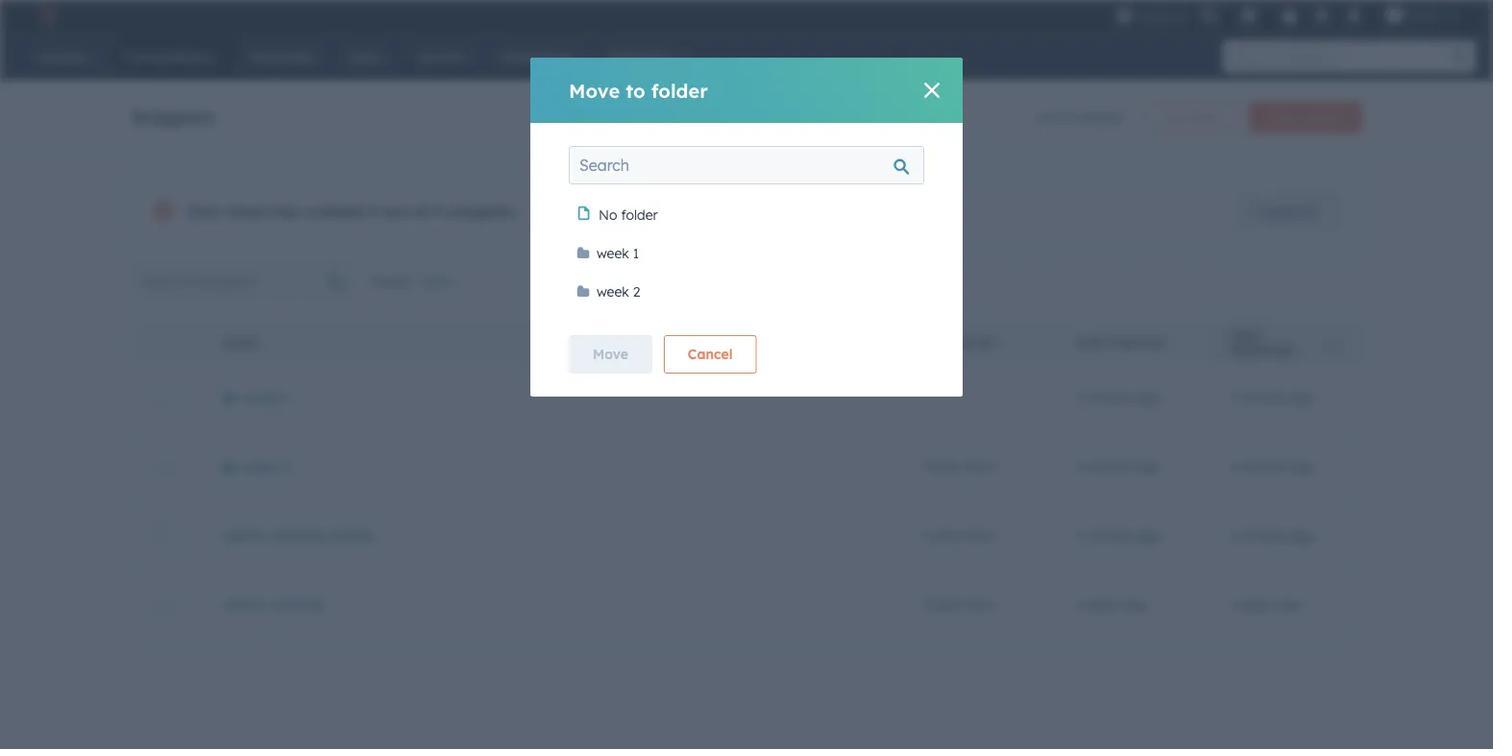 Task type: locate. For each thing, give the bounding box(es) containing it.
0 horizontal spatial 1
[[282, 389, 289, 406]]

press to sort. element for created by
[[1001, 335, 1008, 352]]

folder right the "to" at the left
[[651, 78, 708, 102]]

2 4 days ago from the left
[[1230, 596, 1301, 613]]

created
[[1074, 109, 1123, 125], [305, 202, 364, 221], [1110, 336, 1164, 351]]

cleanup for clients cleanup
[[270, 596, 323, 613]]

funky town
[[923, 458, 997, 475], [923, 527, 997, 544], [923, 596, 997, 613]]

2 vertical spatial folder
[[621, 207, 658, 223]]

hubspot link
[[23, 4, 72, 27]]

0 horizontal spatial date
[[1077, 336, 1107, 351]]

clients cleanup (clone)
[[222, 527, 373, 544]]

funky town for clients cleanup
[[923, 596, 997, 613]]

a
[[1077, 389, 1085, 406], [1230, 389, 1239, 406], [1077, 458, 1085, 475], [1230, 458, 1239, 475], [1077, 527, 1085, 544], [1230, 527, 1239, 544]]

no folder button
[[569, 196, 924, 234]]

town
[[965, 458, 997, 475], [965, 527, 997, 544], [965, 596, 997, 613]]

new folder
[[1162, 110, 1221, 124]]

0 vertical spatial week 1 button
[[569, 234, 924, 273]]

team
[[227, 202, 267, 221]]

2 town from the top
[[965, 527, 997, 544]]

week 2 button
[[569, 273, 924, 311], [222, 458, 289, 475]]

week 2 button up cancel
[[569, 273, 924, 311]]

settings link
[[1310, 5, 1334, 25]]

date
[[1230, 329, 1261, 344], [1077, 336, 1107, 351]]

1 funky from the top
[[923, 458, 961, 475]]

week 2 inside button
[[597, 283, 640, 300]]

move for move
[[593, 346, 628, 363]]

2 press to sort. element from the left
[[1001, 335, 1008, 352]]

calling icon image
[[1200, 7, 1217, 25]]

create
[[1266, 110, 1302, 124]]

week 1 inside move to folder dialog
[[597, 245, 639, 262]]

1 vertical spatial funky
[[923, 527, 961, 544]]

1 clients from the top
[[222, 527, 266, 544]]

created for has
[[305, 202, 364, 221]]

settings image
[[1313, 8, 1330, 25]]

created by
[[923, 336, 995, 351]]

week 2 button up clients cleanup (clone)
[[222, 458, 289, 475]]

1 vertical spatial week 2 button
[[222, 458, 289, 475]]

2 clients from the top
[[222, 596, 266, 613]]

week 1 button
[[569, 234, 924, 273], [222, 389, 289, 406]]

0 vertical spatial folder
[[651, 78, 708, 102]]

1 vertical spatial upgrade
[[1259, 203, 1317, 220]]

3 town from the top
[[965, 596, 997, 613]]

press to sort. element for name
[[263, 335, 270, 352]]

cleanup
[[270, 527, 323, 544], [270, 596, 323, 613]]

new folder button
[[1146, 102, 1238, 133]]

0 horizontal spatial week 1
[[243, 389, 289, 406]]

menu
[[1114, 0, 1470, 31]]

new
[[1162, 110, 1187, 124]]

1 horizontal spatial 1
[[633, 245, 639, 262]]

cancel
[[688, 346, 733, 363]]

press to sort. image for date created
[[1169, 335, 1177, 349]]

2 cleanup from the top
[[270, 596, 323, 613]]

snippet
[[1305, 110, 1345, 124]]

0 vertical spatial week 1
[[597, 245, 639, 262]]

upgrade right upgrade icon
[[1137, 9, 1189, 25]]

1 vertical spatial funky town
[[923, 527, 997, 544]]

week 2 up move button
[[597, 283, 640, 300]]

notifications button
[[1337, 0, 1370, 31]]

0 horizontal spatial 4 days ago
[[1077, 596, 1148, 613]]

2 days from the left
[[1243, 596, 1273, 613]]

2 funky town from the top
[[923, 527, 997, 544]]

descending sort. press to sort ascending. element
[[1330, 335, 1338, 352]]

no
[[599, 207, 617, 223]]

0 vertical spatial 5
[[1063, 109, 1071, 125]]

1 vertical spatial 1
[[282, 389, 289, 406]]

2 vertical spatial created
[[1110, 336, 1164, 351]]

0 horizontal spatial 4
[[1077, 596, 1085, 613]]

0 horizontal spatial search search field
[[132, 262, 358, 301]]

search button
[[1443, 40, 1476, 73]]

5
[[1063, 109, 1071, 125], [434, 202, 443, 221]]

1 vertical spatial cleanup
[[270, 596, 323, 613]]

1 funky town from the top
[[923, 458, 997, 475]]

funky button
[[1374, 0, 1468, 31]]

week up move button
[[597, 283, 629, 300]]

1 horizontal spatial of
[[1046, 109, 1059, 125]]

folder inside 'snippets' banner
[[1190, 110, 1221, 124]]

0 vertical spatial upgrade
[[1137, 9, 1189, 25]]

0 vertical spatial of
[[1046, 109, 1059, 125]]

0 vertical spatial town
[[965, 458, 997, 475]]

your
[[186, 202, 222, 221]]

folder
[[651, 78, 708, 102], [1190, 110, 1221, 124], [621, 207, 658, 223]]

search search field inside move to folder dialog
[[569, 146, 924, 184]]

0 horizontal spatial upgrade
[[1137, 9, 1189, 25]]

2 press to sort. image from the left
[[1169, 335, 1177, 349]]

clients cleanup link
[[222, 596, 323, 613]]

your team has created 2 out of 5 snippets.
[[186, 202, 517, 221]]

1 vertical spatial folder
[[1190, 110, 1221, 124]]

0 vertical spatial move
[[569, 78, 620, 102]]

name
[[222, 336, 257, 351]]

1 vertical spatial week 2
[[243, 458, 289, 475]]

1 horizontal spatial days
[[1243, 596, 1273, 613]]

1 vertical spatial of
[[413, 202, 429, 221]]

0 vertical spatial cleanup
[[270, 527, 323, 544]]

search search field for the any popup button
[[132, 262, 358, 301]]

upgrade down create at the right top of page
[[1259, 203, 1317, 220]]

create snippet button
[[1249, 102, 1362, 133]]

press to sort. element right by
[[1001, 335, 1008, 352]]

2 vertical spatial town
[[965, 596, 997, 613]]

move button
[[569, 335, 652, 374]]

press to sort. image inside 'created by' button
[[1001, 335, 1008, 349]]

cleanup for clients cleanup (clone)
[[270, 527, 323, 544]]

press to sort. image right date created
[[1169, 335, 1177, 349]]

funky
[[923, 458, 961, 475], [923, 527, 961, 544], [923, 596, 961, 613]]

week 1 down press to sort. icon
[[243, 389, 289, 406]]

0 horizontal spatial press to sort. element
[[263, 335, 270, 352]]

unlock
[[533, 203, 576, 220]]

funky for clients cleanup (clone)
[[923, 527, 961, 544]]

1 horizontal spatial search search field
[[569, 146, 924, 184]]

1 press to sort. image from the left
[[1001, 335, 1008, 349]]

1 vertical spatial week 1 button
[[222, 389, 289, 406]]

0 vertical spatial search search field
[[569, 146, 924, 184]]

1 vertical spatial town
[[965, 527, 997, 544]]

clients down clients cleanup (clone)
[[222, 596, 266, 613]]

1 horizontal spatial week 1
[[597, 245, 639, 262]]

date modified
[[1230, 329, 1293, 358]]

1 cleanup from the top
[[270, 527, 323, 544]]

move inside move button
[[593, 346, 628, 363]]

week 2 up clients cleanup (clone)
[[243, 458, 289, 475]]

clients
[[222, 527, 266, 544], [222, 596, 266, 613]]

press to sort. element
[[263, 335, 270, 352], [1001, 335, 1008, 352], [1169, 335, 1177, 352]]

2 of 5 created
[[1035, 109, 1123, 125]]

2
[[1035, 109, 1042, 125], [369, 202, 377, 221], [633, 283, 640, 300], [282, 458, 289, 475]]

1 press to sort. element from the left
[[263, 335, 270, 352]]

2 inside week 2 button
[[633, 283, 640, 300]]

1 vertical spatial move
[[593, 346, 628, 363]]

press to sort. image right by
[[1001, 335, 1008, 349]]

3 funky town from the top
[[923, 596, 997, 613]]

press to sort. image
[[263, 335, 270, 349]]

close image
[[924, 83, 940, 98]]

minute
[[1089, 389, 1133, 406], [1243, 389, 1286, 406], [1089, 458, 1133, 475], [1243, 458, 1286, 475], [1089, 527, 1133, 544], [1243, 527, 1286, 544]]

funky town image
[[1385, 7, 1403, 24]]

1 horizontal spatial 4
[[1230, 596, 1239, 613]]

0 horizontal spatial week 2
[[243, 458, 289, 475]]

week
[[597, 245, 629, 262], [597, 283, 629, 300], [243, 389, 277, 406], [243, 458, 277, 475]]

any
[[423, 273, 449, 290]]

press to sort. element inside name button
[[263, 335, 270, 352]]

has
[[272, 202, 300, 221]]

Search search field
[[569, 146, 924, 184], [132, 262, 358, 301]]

more
[[579, 203, 612, 220]]

week 1 button down with
[[569, 234, 924, 273]]

any button
[[422, 262, 474, 301]]

town for clients cleanup
[[965, 596, 997, 613]]

2 vertical spatial funky
[[923, 596, 961, 613]]

move
[[569, 78, 620, 102], [593, 346, 628, 363]]

snippets
[[132, 104, 215, 128]]

week 1 button down name at the top
[[222, 389, 289, 406]]

3 funky from the top
[[923, 596, 961, 613]]

upgrade
[[1137, 9, 1189, 25], [1259, 203, 1317, 220]]

ago
[[1136, 389, 1161, 406], [1290, 389, 1315, 406], [1136, 458, 1161, 475], [1290, 458, 1315, 475], [1136, 527, 1161, 544], [1290, 527, 1315, 544], [1123, 596, 1148, 613], [1277, 596, 1301, 613]]

0 vertical spatial 1
[[633, 245, 639, 262]]

4
[[1077, 596, 1085, 613], [1230, 596, 1239, 613]]

0 vertical spatial funky
[[923, 458, 961, 475]]

help image
[[1281, 9, 1298, 26]]

with
[[673, 203, 700, 220]]

1 horizontal spatial week 2
[[597, 283, 640, 300]]

of
[[1046, 109, 1059, 125], [413, 202, 429, 221]]

week down no
[[597, 245, 629, 262]]

week 1 down no
[[597, 245, 639, 262]]

1 vertical spatial created
[[305, 202, 364, 221]]

folder right new
[[1190, 110, 1221, 124]]

1 horizontal spatial 5
[[1063, 109, 1071, 125]]

of inside 'snippets' banner
[[1046, 109, 1059, 125]]

1 horizontal spatial date
[[1230, 329, 1261, 344]]

1 horizontal spatial press to sort. image
[[1169, 335, 1177, 349]]

0 vertical spatial funky town
[[923, 458, 997, 475]]

press to sort. image
[[1001, 335, 1008, 349], [1169, 335, 1177, 349]]

press to sort. element for date created
[[1169, 335, 1177, 352]]

2 vertical spatial funky town
[[923, 596, 997, 613]]

1 horizontal spatial press to sort. element
[[1001, 335, 1008, 352]]

0 horizontal spatial press to sort. image
[[1001, 335, 1008, 349]]

0 vertical spatial clients
[[222, 527, 266, 544]]

2 horizontal spatial press to sort. element
[[1169, 335, 1177, 352]]

press to sort. image inside date created button
[[1169, 335, 1177, 349]]

search search field up name at the top
[[132, 262, 358, 301]]

press to sort. element inside date created button
[[1169, 335, 1177, 352]]

4 days ago
[[1077, 596, 1148, 613], [1230, 596, 1301, 613]]

press to sort. element right date created
[[1169, 335, 1177, 352]]

cleanup left (clone)
[[270, 527, 323, 544]]

1
[[633, 245, 639, 262], [282, 389, 289, 406]]

0 horizontal spatial of
[[413, 202, 429, 221]]

date inside date modified
[[1230, 329, 1261, 344]]

search image
[[1453, 50, 1466, 63]]

cleanup down clients cleanup (clone) "link"
[[270, 596, 323, 613]]

clients cleanup (clone) link
[[222, 527, 373, 544]]

0 vertical spatial week 2
[[597, 283, 640, 300]]

3 press to sort. element from the left
[[1169, 335, 1177, 352]]

week 2
[[597, 283, 640, 300], [243, 458, 289, 475]]

date for date created
[[1077, 336, 1107, 351]]

owner:
[[370, 273, 414, 290]]

1 vertical spatial clients
[[222, 596, 266, 613]]

folder right no
[[621, 207, 658, 223]]

clients for clients cleanup (clone)
[[222, 527, 266, 544]]

unlock more snippets with
[[533, 203, 700, 220]]

1 horizontal spatial 4 days ago
[[1230, 596, 1301, 613]]

week 1
[[597, 245, 639, 262], [243, 389, 289, 406]]

1 vertical spatial 5
[[434, 202, 443, 221]]

week up clients cleanup (clone)
[[243, 458, 277, 475]]

1 horizontal spatial week 1 button
[[569, 234, 924, 273]]

clients up clients cleanup
[[222, 527, 266, 544]]

2 funky from the top
[[923, 527, 961, 544]]

0 vertical spatial created
[[1074, 109, 1123, 125]]

funky town for clients cleanup (clone)
[[923, 527, 997, 544]]

0 vertical spatial week 2 button
[[569, 273, 924, 311]]

folder for new folder
[[1190, 110, 1221, 124]]

date created
[[1077, 336, 1164, 351]]

menu containing funky
[[1114, 0, 1470, 31]]

search search field up no folder button
[[569, 146, 924, 184]]

0 horizontal spatial days
[[1089, 596, 1119, 613]]

press to sort. element inside 'created by' button
[[1001, 335, 1008, 352]]

move to folder
[[569, 78, 708, 102]]

a minute ago
[[1077, 389, 1161, 406], [1230, 389, 1315, 406], [1077, 458, 1161, 475], [1230, 458, 1315, 475], [1077, 527, 1161, 544], [1230, 527, 1315, 544]]

press to sort. element right name at the top
[[263, 335, 270, 352]]

modified
[[1230, 344, 1293, 358]]

created inside 'snippets' banner
[[1074, 109, 1123, 125]]

week down press to sort. icon
[[243, 389, 277, 406]]

days
[[1089, 596, 1119, 613], [1243, 596, 1273, 613]]

2 inside 'snippets' banner
[[1035, 109, 1042, 125]]

1 vertical spatial search search field
[[132, 262, 358, 301]]



Task type: describe. For each thing, give the bounding box(es) containing it.
town for clients cleanup (clone)
[[965, 527, 997, 544]]

0 horizontal spatial week 1 button
[[222, 389, 289, 406]]

move to folder dialog
[[530, 58, 963, 397]]

cancel button
[[664, 335, 757, 374]]

snippets banner
[[132, 96, 1362, 133]]

marketplaces image
[[1240, 9, 1258, 26]]

notifications image
[[1345, 9, 1362, 26]]

created
[[923, 336, 976, 351]]

calling icon button
[[1192, 3, 1225, 28]]

1 vertical spatial week 1
[[243, 389, 289, 406]]

hubspot image
[[35, 4, 58, 27]]

2 4 from the left
[[1230, 596, 1239, 613]]

funky for clients cleanup
[[923, 596, 961, 613]]

upgrade image
[[1116, 8, 1133, 25]]

date for date modified
[[1230, 329, 1261, 344]]

date modified button
[[1207, 320, 1361, 363]]

clients for clients cleanup
[[222, 596, 266, 613]]

1 4 from the left
[[1077, 596, 1085, 613]]

1 days from the left
[[1089, 596, 1119, 613]]

search search field for top "week 1" button
[[569, 146, 924, 184]]

folder for no folder
[[621, 207, 658, 223]]

out
[[382, 202, 408, 221]]

press to sort. image for created by
[[1001, 335, 1008, 349]]

created by button
[[900, 320, 1054, 363]]

snippets
[[616, 203, 670, 220]]

marketplaces button
[[1229, 0, 1269, 31]]

5 inside 'snippets' banner
[[1063, 109, 1071, 125]]

created for 5
[[1074, 109, 1123, 125]]

name button
[[199, 320, 900, 363]]

snippets.
[[448, 202, 517, 221]]

by
[[980, 336, 995, 351]]

(clone)
[[328, 527, 373, 544]]

created inside button
[[1110, 336, 1164, 351]]

1 4 days ago from the left
[[1077, 596, 1148, 613]]

help button
[[1273, 0, 1306, 31]]

1 town from the top
[[965, 458, 997, 475]]

date created button
[[1054, 320, 1207, 363]]

funky
[[1407, 7, 1439, 23]]

1 horizontal spatial week 2 button
[[569, 273, 924, 311]]

move for move to folder
[[569, 78, 620, 102]]

1 inside button
[[633, 245, 639, 262]]

1 horizontal spatial upgrade
[[1259, 203, 1317, 220]]

Search HubSpot search field
[[1223, 40, 1459, 73]]

to
[[626, 78, 645, 102]]

0 horizontal spatial week 2 button
[[222, 458, 289, 475]]

clients cleanup
[[222, 596, 323, 613]]

descending sort. press to sort ascending. image
[[1330, 335, 1338, 349]]

upgrade link
[[1235, 192, 1341, 231]]

week inside button
[[597, 283, 629, 300]]

0 horizontal spatial 5
[[434, 202, 443, 221]]

no folder
[[599, 207, 658, 223]]

create snippet
[[1266, 110, 1345, 124]]



Task type: vqa. For each thing, say whether or not it's contained in the screenshot.
'This' at the bottom left
no



